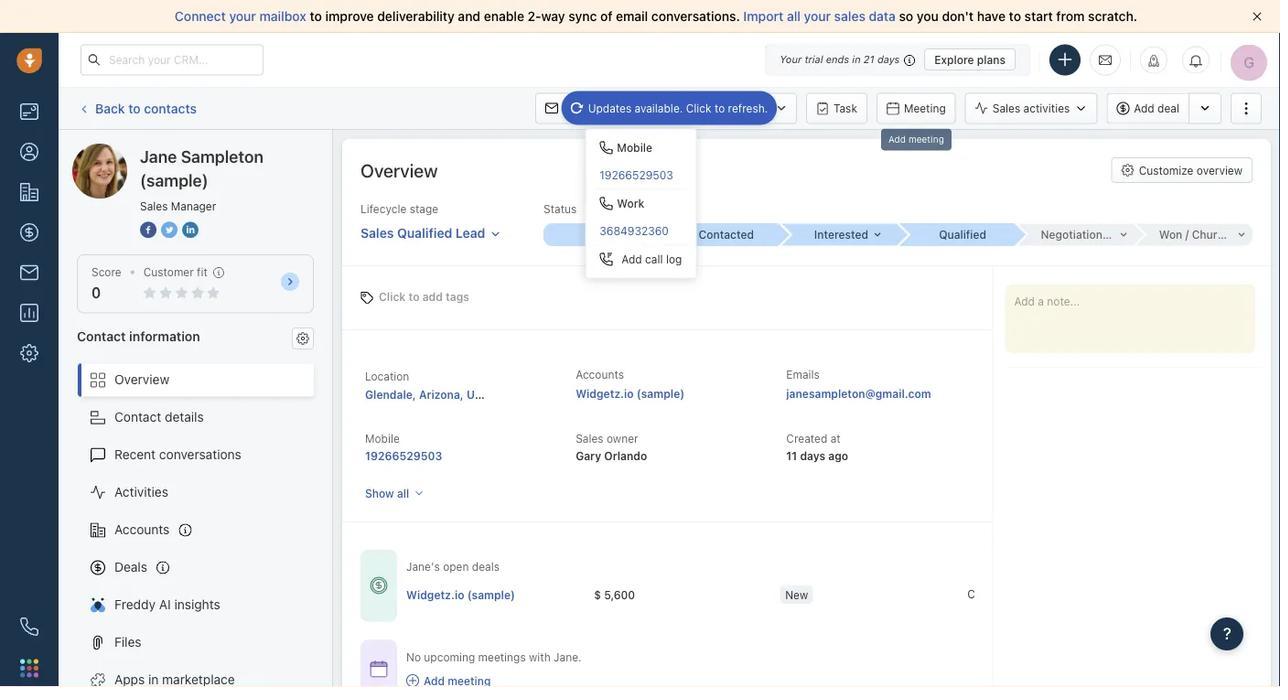 Task type: describe. For each thing, give the bounding box(es) containing it.
ago
[[828, 449, 848, 462]]

way
[[541, 9, 565, 24]]

from
[[1056, 9, 1085, 24]]

score 0
[[91, 266, 121, 302]]

jane's
[[406, 561, 440, 573]]

0 vertical spatial 19266529503
[[600, 169, 673, 182]]

activities
[[1023, 102, 1070, 115]]

2 your from the left
[[804, 9, 831, 24]]

sales
[[834, 9, 865, 24]]

send email image
[[1099, 52, 1112, 68]]

sampleton up the manager
[[181, 146, 263, 166]]

sales for sales qualified lead
[[360, 225, 394, 240]]

your trial ends in 21 days
[[780, 54, 900, 65]]

row containing closes in jan
[[406, 576, 1154, 614]]

3684932360 link
[[586, 217, 696, 245]]

add deal button
[[1106, 93, 1189, 124]]

0 horizontal spatial qualified
[[397, 225, 452, 240]]

lead
[[456, 225, 485, 240]]

score
[[91, 266, 121, 279]]

gary
[[576, 449, 601, 462]]

close image
[[1253, 12, 1262, 21]]

meeting button
[[876, 93, 956, 124]]

to right back
[[128, 100, 141, 116]]

5,600
[[604, 588, 635, 600]]

available.
[[635, 102, 683, 114]]

interested link
[[780, 224, 898, 246]]

1 vertical spatial 19266529503 link
[[365, 449, 442, 462]]

email
[[563, 102, 590, 115]]

no
[[406, 650, 421, 663]]

explore plans link
[[924, 48, 1016, 70]]

email button
[[535, 93, 600, 124]]

1 horizontal spatial days
[[877, 54, 900, 65]]

(sample) up sales manager
[[140, 170, 208, 190]]

start
[[1024, 9, 1053, 24]]

sales qualified lead link
[[360, 217, 501, 243]]

0 vertical spatial all
[[787, 9, 801, 24]]

tags
[[446, 290, 469, 303]]

1 vertical spatial click
[[379, 290, 406, 303]]

accounts for accounts
[[114, 522, 170, 537]]

1 horizontal spatial widgetz.io (sample) link
[[576, 387, 685, 400]]

task button
[[806, 93, 867, 124]]

widgetz.io (sample)
[[406, 588, 515, 600]]

add for add call log
[[621, 253, 642, 266]]

sampleton down the contacts
[[141, 143, 204, 158]]

2-
[[528, 9, 541, 24]]

files
[[114, 635, 141, 650]]

information
[[129, 328, 200, 343]]

so
[[899, 9, 913, 24]]

contacted
[[699, 228, 754, 241]]

improve
[[325, 9, 374, 24]]

scratch.
[[1088, 9, 1137, 24]]

conversations
[[159, 447, 241, 462]]

overview
[[1197, 164, 1242, 177]]

0 button
[[91, 284, 101, 302]]

container_wx8msf4aqz5i3rn1 image
[[370, 577, 388, 595]]

$
[[594, 588, 601, 600]]

1 horizontal spatial in
[[1005, 587, 1014, 600]]

connect your mailbox link
[[175, 9, 310, 24]]

closes in jan
[[967, 587, 1036, 600]]

trial
[[805, 54, 823, 65]]

0
[[91, 284, 101, 302]]

customize overview
[[1139, 164, 1242, 177]]

connect
[[175, 9, 226, 24]]

don't
[[942, 9, 974, 24]]

contact for contact information
[[77, 328, 126, 343]]

sales inside sales owner gary orlando
[[576, 432, 604, 445]]

freddy
[[114, 597, 156, 612]]

to left start
[[1009, 9, 1021, 24]]

sales for sales activities
[[992, 102, 1020, 115]]

mobile 19266529503
[[365, 432, 442, 462]]

won
[[1159, 228, 1182, 241]]

add meeting
[[888, 134, 944, 145]]

won / churned
[[1159, 228, 1237, 241]]

call link
[[609, 93, 665, 124]]

mobile for mobile
[[617, 141, 652, 154]]

with
[[529, 650, 551, 663]]

churned
[[1192, 228, 1237, 241]]

conversations.
[[651, 9, 740, 24]]

customer
[[143, 266, 194, 279]]

you
[[917, 9, 939, 24]]

won / churned button
[[1134, 224, 1253, 246]]

your
[[780, 54, 802, 65]]

back
[[95, 100, 125, 116]]

task
[[834, 102, 857, 115]]

sales owner gary orlando
[[576, 432, 647, 462]]

twitter circled image
[[161, 220, 177, 239]]

jane's open deals
[[406, 561, 500, 573]]

1 horizontal spatial qualified
[[939, 228, 986, 241]]

contact details
[[114, 409, 204, 425]]

meetings
[[478, 650, 526, 663]]

location glendale, arizona, usa
[[365, 370, 490, 401]]

negotiation / lost
[[1041, 228, 1135, 241]]

1 your from the left
[[229, 9, 256, 24]]

log
[[666, 253, 682, 266]]

0 horizontal spatial all
[[397, 487, 409, 500]]

(sample) up the manager
[[207, 143, 259, 158]]

negotiation / lost button
[[1016, 224, 1135, 246]]

accounts for accounts widgetz.io (sample)
[[576, 368, 624, 381]]

recent conversations
[[114, 447, 241, 462]]

sales manager
[[140, 199, 216, 212]]

days inside created at 11 days ago
[[800, 449, 825, 462]]

click to add tags
[[379, 290, 469, 303]]

what's new image
[[1147, 54, 1160, 67]]

mobile for mobile 19266529503
[[365, 432, 400, 445]]

/ for won
[[1185, 228, 1189, 241]]

sales activities
[[992, 102, 1070, 115]]

(sample) inside accounts widgetz.io (sample)
[[637, 387, 685, 400]]

phone element
[[11, 608, 48, 645]]

janesampleton@gmail.com link
[[786, 384, 931, 403]]

meeting
[[904, 102, 946, 115]]

phone image
[[20, 618, 38, 636]]

details
[[165, 409, 204, 425]]

call
[[637, 102, 656, 115]]

closes
[[967, 587, 1002, 600]]



Task type: vqa. For each thing, say whether or not it's contained in the screenshot.


Task type: locate. For each thing, give the bounding box(es) containing it.
19266529503 up show all
[[365, 449, 442, 462]]

1 vertical spatial contact
[[114, 409, 161, 425]]

upcoming
[[424, 650, 475, 663]]

contact for contact details
[[114, 409, 161, 425]]

0 horizontal spatial 19266529503 link
[[365, 449, 442, 462]]

sales up the facebook circled icon
[[140, 199, 168, 212]]

to right mailbox
[[310, 9, 322, 24]]

contact
[[77, 328, 126, 343], [114, 409, 161, 425]]

1 horizontal spatial jane
[[140, 146, 177, 166]]

accounts up owner
[[576, 368, 624, 381]]

qualified link
[[898, 223, 1016, 246]]

created
[[786, 432, 827, 445]]

all right show
[[397, 487, 409, 500]]

sales up gary
[[576, 432, 604, 445]]

0 vertical spatial widgetz.io (sample) link
[[576, 387, 685, 400]]

sms button
[[706, 93, 766, 124]]

/ inside won / churned button
[[1185, 228, 1189, 241]]

glendale, arizona, usa link
[[365, 388, 490, 401]]

click left add
[[379, 290, 406, 303]]

meeting
[[908, 134, 944, 145]]

negotiation / lost link
[[1016, 224, 1135, 246]]

1 vertical spatial mobile
[[365, 432, 400, 445]]

click right available.
[[686, 102, 711, 114]]

19266529503 link up work
[[586, 161, 696, 189]]

19266529503
[[600, 169, 673, 182], [365, 449, 442, 462]]

0 horizontal spatial /
[[1105, 228, 1109, 241]]

recent
[[114, 447, 156, 462]]

1 vertical spatial accounts
[[114, 522, 170, 537]]

1 vertical spatial widgetz.io (sample) link
[[406, 586, 515, 602]]

0 horizontal spatial click
[[379, 290, 406, 303]]

mng settings image
[[296, 332, 309, 345]]

1 vertical spatial new
[[785, 588, 808, 600]]

widgetz.io
[[576, 387, 634, 400], [406, 588, 464, 600]]

(sample) up owner
[[637, 387, 685, 400]]

add meeting tooltip
[[881, 129, 951, 155]]

overview up contact details
[[114, 372, 169, 387]]

0 horizontal spatial your
[[229, 9, 256, 24]]

1 horizontal spatial click
[[686, 102, 711, 114]]

usa
[[467, 388, 490, 401]]

11
[[786, 449, 797, 462]]

accounts widgetz.io (sample)
[[576, 368, 685, 400]]

show
[[365, 487, 394, 500]]

accounts inside accounts widgetz.io (sample)
[[576, 368, 624, 381]]

/
[[1105, 228, 1109, 241], [1185, 228, 1189, 241]]

of
[[600, 9, 612, 24]]

1 vertical spatial 19266529503
[[365, 449, 442, 462]]

add left the meeting
[[888, 134, 906, 145]]

1 horizontal spatial 19266529503
[[600, 169, 673, 182]]

0 vertical spatial mobile
[[617, 141, 652, 154]]

19266529503 link
[[586, 161, 696, 189], [365, 449, 442, 462]]

mobile
[[617, 141, 652, 154], [365, 432, 400, 445]]

1 horizontal spatial overview
[[360, 159, 438, 181]]

widgetz.io (sample) link
[[576, 387, 685, 400], [406, 586, 515, 602]]

1 vertical spatial overview
[[114, 372, 169, 387]]

mobile down "call" 'button'
[[617, 141, 652, 154]]

sales left activities
[[992, 102, 1020, 115]]

/ inside negotiation / lost button
[[1105, 228, 1109, 241]]

1 horizontal spatial container_wx8msf4aqz5i3rn1 image
[[406, 674, 419, 687]]

in left jan
[[1005, 587, 1014, 600]]

jane
[[109, 143, 137, 158], [140, 146, 177, 166]]

jane.
[[554, 650, 582, 663]]

emails
[[786, 368, 820, 381]]

/ right won
[[1185, 228, 1189, 241]]

days right 21
[[877, 54, 900, 65]]

contact down 0 button on the left top
[[77, 328, 126, 343]]

jane down back
[[109, 143, 137, 158]]

overview
[[360, 159, 438, 181], [114, 372, 169, 387]]

0 vertical spatial days
[[877, 54, 900, 65]]

in
[[852, 54, 861, 65], [1005, 587, 1014, 600]]

days down created
[[800, 449, 825, 462]]

1 horizontal spatial your
[[804, 9, 831, 24]]

call button
[[609, 93, 665, 124]]

add for add deal
[[1134, 102, 1154, 115]]

0 horizontal spatial mobile
[[365, 432, 400, 445]]

negotiation
[[1041, 228, 1102, 241]]

sales activities button
[[965, 93, 1106, 124], [965, 93, 1097, 124]]

container_wx8msf4aqz5i3rn1 image down no
[[406, 674, 419, 687]]

0 horizontal spatial days
[[800, 449, 825, 462]]

1 / from the left
[[1105, 228, 1109, 241]]

1 horizontal spatial 19266529503 link
[[586, 161, 696, 189]]

1 horizontal spatial add
[[888, 134, 906, 145]]

2 horizontal spatial add
[[1134, 102, 1154, 115]]

/ left the lost
[[1105, 228, 1109, 241]]

add left deal
[[1134, 102, 1154, 115]]

customize overview button
[[1111, 157, 1253, 183]]

$ 5,600
[[594, 588, 635, 600]]

your left mailbox
[[229, 9, 256, 24]]

widgetz.io down jane's
[[406, 588, 464, 600]]

freshworks switcher image
[[20, 659, 38, 677]]

import all your sales data link
[[743, 9, 899, 24]]

jane down the contacts
[[140, 146, 177, 166]]

accounts
[[576, 368, 624, 381], [114, 522, 170, 537]]

emails janesampleton@gmail.com
[[786, 368, 931, 400]]

row
[[406, 576, 1154, 614]]

/ for negotiation
[[1105, 228, 1109, 241]]

0 horizontal spatial overview
[[114, 372, 169, 387]]

19266529503 up work
[[600, 169, 673, 182]]

container_wx8msf4aqz5i3rn1 image
[[370, 660, 388, 678], [406, 674, 419, 687]]

linkedin circled image
[[182, 220, 199, 239]]

0 horizontal spatial 19266529503
[[365, 449, 442, 462]]

click
[[686, 102, 711, 114], [379, 290, 406, 303]]

to
[[310, 9, 322, 24], [1009, 9, 1021, 24], [128, 100, 141, 116], [714, 102, 725, 114], [409, 290, 419, 303]]

add call log
[[621, 253, 682, 266]]

add for add meeting
[[888, 134, 906, 145]]

overview up lifecycle stage
[[360, 159, 438, 181]]

sales down lifecycle
[[360, 225, 394, 240]]

1 horizontal spatial all
[[787, 9, 801, 24]]

accounts down the activities
[[114, 522, 170, 537]]

interested
[[814, 228, 868, 241]]

interested button
[[780, 224, 898, 246]]

in left 21
[[852, 54, 861, 65]]

add inside "button"
[[1134, 102, 1154, 115]]

freddy ai insights
[[114, 597, 220, 612]]

0 vertical spatial click
[[686, 102, 711, 114]]

1 vertical spatial widgetz.io
[[406, 588, 464, 600]]

lifecycle stage
[[360, 203, 438, 215]]

0 horizontal spatial widgetz.io (sample) link
[[406, 586, 515, 602]]

plans
[[977, 53, 1006, 66]]

1 vertical spatial all
[[397, 487, 409, 500]]

2 / from the left
[[1185, 228, 1189, 241]]

0 horizontal spatial accounts
[[114, 522, 170, 537]]

fit
[[197, 266, 207, 279]]

to left add
[[409, 290, 419, 303]]

0 vertical spatial contact
[[77, 328, 126, 343]]

0 vertical spatial in
[[852, 54, 861, 65]]

0 horizontal spatial jane
[[109, 143, 137, 158]]

0 vertical spatial 19266529503 link
[[586, 161, 696, 189]]

1 vertical spatial in
[[1005, 587, 1014, 600]]

Search your CRM... text field
[[81, 44, 264, 75]]

0 horizontal spatial container_wx8msf4aqz5i3rn1 image
[[370, 660, 388, 678]]

sales for sales manager
[[140, 199, 168, 212]]

janesampleton@gmail.com
[[786, 387, 931, 400]]

data
[[869, 9, 896, 24]]

0 vertical spatial add
[[1134, 102, 1154, 115]]

and
[[458, 9, 480, 24]]

ai
[[159, 597, 171, 612]]

0 vertical spatial widgetz.io
[[576, 387, 634, 400]]

updates available. click to refresh. link
[[561, 91, 777, 125]]

0 horizontal spatial in
[[852, 54, 861, 65]]

contact up recent
[[114, 409, 161, 425]]

1 horizontal spatial /
[[1185, 228, 1189, 241]]

0 horizontal spatial new
[[596, 228, 620, 241]]

1 vertical spatial days
[[800, 449, 825, 462]]

all right import
[[787, 9, 801, 24]]

0 horizontal spatial add
[[621, 253, 642, 266]]

deliverability
[[377, 9, 455, 24]]

0 vertical spatial new
[[596, 228, 620, 241]]

19266529503 link up show all
[[365, 449, 442, 462]]

all
[[787, 9, 801, 24], [397, 487, 409, 500]]

sync
[[568, 9, 597, 24]]

widgetz.io inside accounts widgetz.io (sample)
[[576, 387, 634, 400]]

mailbox
[[259, 9, 306, 24]]

mobile down glendale,
[[365, 432, 400, 445]]

back to contacts
[[95, 100, 197, 116]]

customize
[[1139, 164, 1193, 177]]

1 horizontal spatial new
[[785, 588, 808, 600]]

jan
[[1017, 587, 1036, 600]]

location
[[365, 370, 409, 382]]

2 vertical spatial add
[[621, 253, 642, 266]]

created at 11 days ago
[[786, 432, 848, 462]]

updates
[[588, 102, 632, 114]]

1 vertical spatial add
[[888, 134, 906, 145]]

sales
[[992, 102, 1020, 115], [140, 199, 168, 212], [360, 225, 394, 240], [576, 432, 604, 445]]

to left sms
[[714, 102, 725, 114]]

1 horizontal spatial accounts
[[576, 368, 624, 381]]

email
[[616, 9, 648, 24]]

deal
[[1158, 102, 1179, 115]]

container_wx8msf4aqz5i3rn1 image left no
[[370, 660, 388, 678]]

widgetz.io (sample) link up owner
[[576, 387, 685, 400]]

stage
[[410, 203, 438, 215]]

have
[[977, 9, 1006, 24]]

your left sales
[[804, 9, 831, 24]]

add inside tooltip
[[888, 134, 906, 145]]

0 vertical spatial accounts
[[576, 368, 624, 381]]

sampleton
[[141, 143, 204, 158], [181, 146, 263, 166]]

arizona,
[[419, 388, 464, 401]]

0 vertical spatial overview
[[360, 159, 438, 181]]

connect your mailbox to improve deliverability and enable 2-way sync of email conversations. import all your sales data so you don't have to start from scratch.
[[175, 9, 1137, 24]]

insights
[[174, 597, 220, 612]]

1 horizontal spatial mobile
[[617, 141, 652, 154]]

widgetz.io up owner
[[576, 387, 634, 400]]

facebook circled image
[[140, 220, 156, 239]]

(sample) down deals
[[467, 588, 515, 600]]

jane sampleton (sample) up the manager
[[140, 146, 263, 190]]

jane sampleton (sample) down the contacts
[[109, 143, 259, 158]]

explore plans
[[934, 53, 1006, 66]]

activities
[[114, 485, 168, 500]]

at
[[830, 432, 841, 445]]

mobile inside mobile 19266529503
[[365, 432, 400, 445]]

3684932360
[[600, 225, 669, 237]]

widgetz.io (sample) link down open at the left bottom of page
[[406, 586, 515, 602]]

no upcoming meetings with jane.
[[406, 650, 582, 663]]

add left call
[[621, 253, 642, 266]]

1 horizontal spatial widgetz.io
[[576, 387, 634, 400]]

ends
[[826, 54, 849, 65]]

call
[[645, 253, 663, 266]]

contact information
[[77, 328, 200, 343]]

0 horizontal spatial widgetz.io
[[406, 588, 464, 600]]

import
[[743, 9, 783, 24]]



